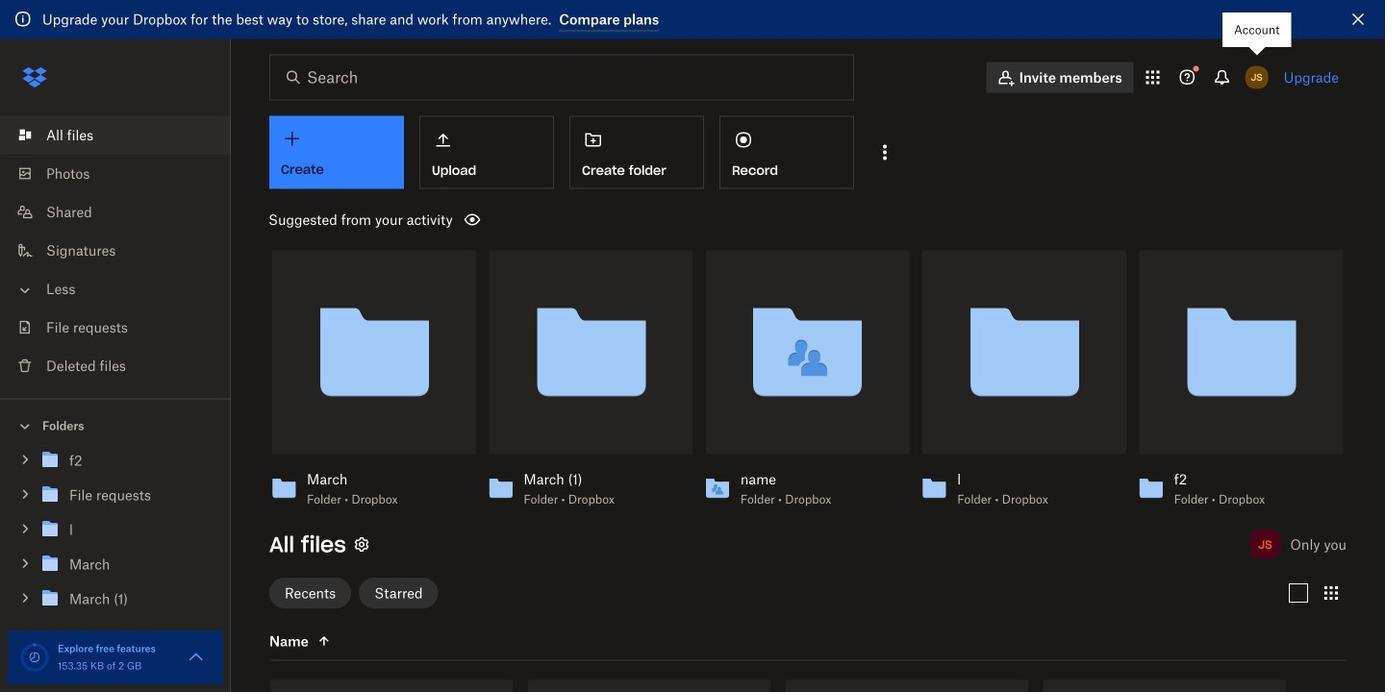 Task type: vqa. For each thing, say whether or not it's contained in the screenshot.
list
yes



Task type: locate. For each thing, give the bounding box(es) containing it.
folder, file requests row
[[528, 680, 771, 693]]

alert
[[0, 0, 1385, 39]]

quota usage progress bar
[[19, 643, 50, 673]]

group
[[0, 440, 231, 666]]

list item
[[0, 116, 231, 154]]

folder, march row
[[1044, 680, 1286, 693]]

list
[[0, 104, 231, 399]]

dropbox image
[[15, 58, 54, 97]]

folder, f2 row
[[270, 680, 513, 693]]

less image
[[15, 281, 35, 300]]



Task type: describe. For each thing, give the bounding box(es) containing it.
Search in folder "Dropbox" text field
[[307, 66, 814, 89]]

folder settings image
[[350, 533, 373, 556]]

quota usage image
[[19, 643, 50, 673]]

folder, l row
[[786, 680, 1028, 693]]



